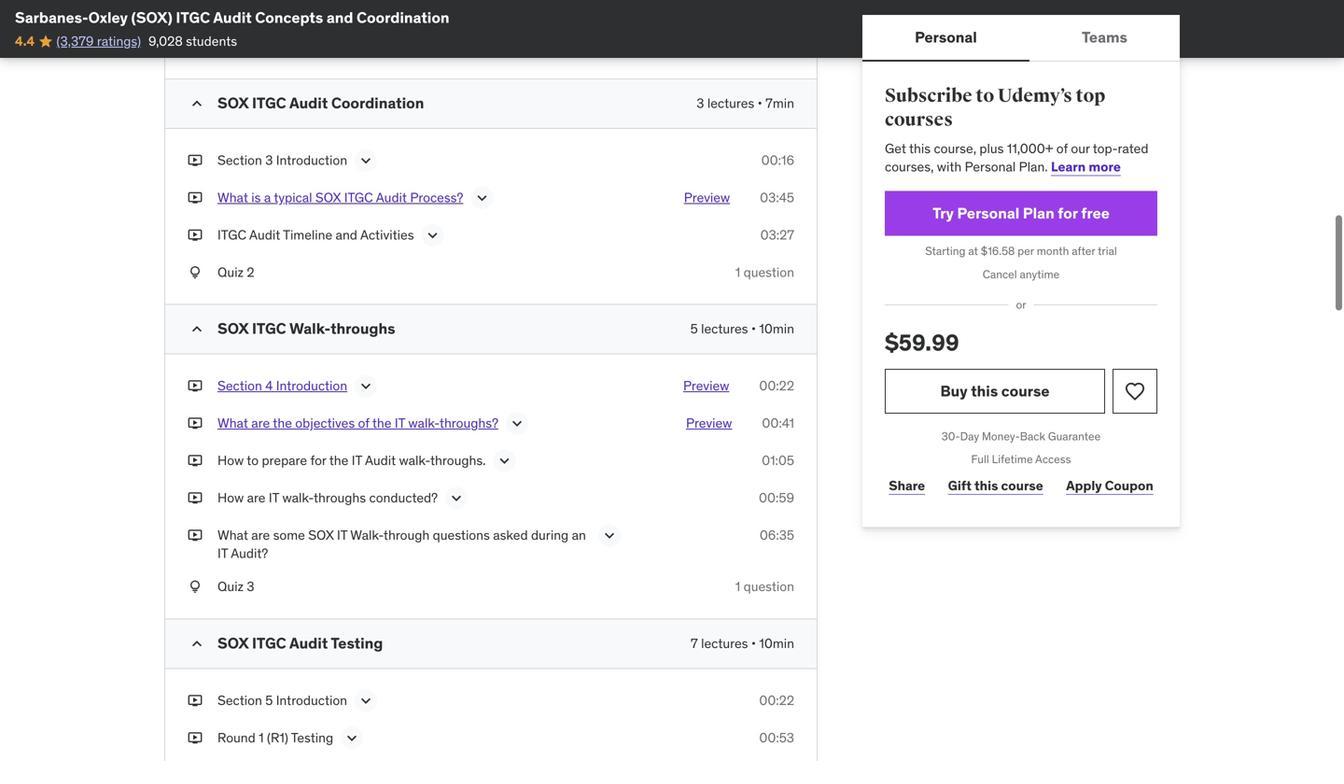 Task type: describe. For each thing, give the bounding box(es) containing it.
are for the
[[251, 415, 270, 431]]

question for quiz 3
[[744, 578, 795, 595]]

3 for section 3 introduction
[[265, 152, 273, 168]]

audit inside button
[[376, 189, 407, 206]]

00:59
[[759, 489, 795, 506]]

small image for sox itgc audit testing
[[188, 634, 206, 653]]

for for free
[[1058, 203, 1078, 223]]

apply
[[1067, 477, 1103, 494]]

quiz 3
[[218, 578, 255, 595]]

what are the objectives of the it walk-throughs?
[[218, 415, 499, 431]]

what inside what are some sox it walk-through questions asked during an it audit?
[[218, 527, 248, 543]]

2 xsmall image from the top
[[188, 263, 203, 282]]

3 for quiz 3
[[247, 578, 255, 595]]

learn more
[[1052, 158, 1121, 175]]

1 horizontal spatial the
[[329, 452, 349, 469]]

throughs.
[[430, 452, 486, 469]]

audit up section 5 introduction
[[289, 633, 328, 653]]

06:35
[[760, 527, 795, 543]]

subscribe
[[885, 85, 973, 107]]

itgc up section 5 introduction
[[252, 633, 286, 653]]

itgc audit timeline and activities
[[218, 226, 414, 243]]

starting at $16.58 per month after trial cancel anytime
[[926, 244, 1118, 281]]

quiz for quiz 2
[[218, 264, 244, 281]]

what is a typical sox itgc audit process? button
[[218, 189, 464, 211]]

what are some sox it walk-through questions asked during an it audit?
[[218, 527, 586, 562]]

1 up 7 lectures • 10min
[[736, 578, 741, 595]]

itgc inside what is a typical sox itgc audit process? button
[[344, 189, 373, 206]]

after
[[1072, 244, 1096, 258]]

(3,379 ratings)
[[57, 33, 141, 49]]

buy this course button
[[885, 369, 1106, 414]]

sox for sox itgc audit coordination
[[218, 93, 249, 112]]

2 vertical spatial walk-
[[282, 489, 314, 506]]

2 horizontal spatial the
[[372, 415, 392, 431]]

show lecture description image right throughs?
[[508, 414, 527, 433]]

how for how to prepare for the it audit walk-throughs.
[[218, 452, 244, 469]]

• for sox itgc audit coordination
[[758, 95, 763, 111]]

sox itgc walk-throughs
[[218, 319, 395, 338]]

itgc up 4
[[252, 319, 286, 338]]

it left audit?
[[218, 545, 228, 562]]

walk- inside what are some sox it walk-through questions asked during an it audit?
[[350, 527, 384, 543]]

itgc up 9,028 students on the left
[[176, 8, 210, 27]]

5 xsmall image from the top
[[188, 489, 203, 507]]

our
[[1071, 140, 1090, 157]]

11,000+
[[1007, 140, 1054, 157]]

section 3 introduction
[[218, 152, 348, 168]]

gift
[[948, 477, 972, 494]]

5 lectures • 10min
[[691, 320, 795, 337]]

4
[[265, 377, 273, 394]]

2 vertical spatial personal
[[958, 203, 1020, 223]]

of inside button
[[358, 415, 370, 431]]

(r1)
[[267, 729, 288, 746]]

1 vertical spatial and
[[336, 226, 358, 243]]

oxley
[[88, 8, 128, 27]]

sox for sox itgc walk-throughs
[[218, 319, 249, 338]]

10min for sox itgc walk-throughs
[[760, 320, 795, 337]]

coupon
[[1105, 477, 1154, 494]]

section 4 introduction button
[[218, 377, 348, 399]]

show lecture description image for what are some sox it walk-through questions asked during an it audit?
[[600, 526, 619, 545]]

question for quiz 2
[[744, 264, 795, 281]]

course for gift this course
[[1002, 477, 1044, 494]]

quiz for quiz 1
[[218, 34, 244, 51]]

buy
[[941, 381, 968, 400]]

1 down the 'sarbanes-oxley (sox) itgc audit concepts and coordination'
[[247, 34, 252, 51]]

audit down a
[[249, 226, 280, 243]]

audit up section 3 introduction
[[289, 93, 328, 112]]

courses
[[885, 108, 953, 131]]

apply coupon button
[[1063, 467, 1158, 505]]

audit up the quiz 1
[[213, 8, 252, 27]]

trial
[[1098, 244, 1118, 258]]

it inside button
[[395, 415, 405, 431]]

lectures for throughs
[[701, 320, 748, 337]]

7 lectures • 10min
[[691, 635, 795, 652]]

during
[[531, 527, 569, 543]]

(3,379
[[57, 33, 94, 49]]

what is a typical sox itgc audit process?
[[218, 189, 464, 206]]

activities
[[360, 226, 414, 243]]

6 xsmall image from the top
[[188, 526, 203, 545]]

30-
[[942, 429, 961, 443]]

courses,
[[885, 158, 934, 175]]

per
[[1018, 244, 1035, 258]]

section for sox itgc audit coordination
[[218, 152, 262, 168]]

personal inside get this course, plus 11,000+ of our top-rated courses, with personal plan.
[[965, 158, 1016, 175]]

gift this course link
[[945, 467, 1048, 505]]

to for how
[[247, 452, 259, 469]]

subscribe to udemy's top courses
[[885, 85, 1106, 131]]

1 vertical spatial preview
[[684, 377, 730, 394]]

1 up 5 lectures • 10min
[[736, 264, 741, 281]]

section for sox itgc audit testing
[[218, 692, 262, 709]]

at
[[969, 244, 979, 258]]

this for gift
[[975, 477, 999, 494]]

how to prepare for the it audit walk-throughs.
[[218, 452, 486, 469]]

audit?
[[231, 545, 268, 562]]

more
[[1089, 158, 1121, 175]]

4.4
[[15, 33, 35, 49]]

2
[[247, 264, 255, 281]]

starting
[[926, 244, 966, 258]]

ratings)
[[97, 33, 141, 49]]

lectures for coordination
[[708, 95, 755, 111]]

asked
[[493, 527, 528, 543]]

concepts
[[255, 8, 323, 27]]

questions
[[433, 527, 490, 543]]

typical
[[274, 189, 312, 206]]

2 xsmall image from the top
[[188, 34, 203, 52]]

0 vertical spatial 3
[[697, 95, 705, 111]]

1 vertical spatial throughs
[[314, 489, 366, 506]]

tab list containing personal
[[863, 15, 1180, 62]]

2 00:22 from the top
[[760, 692, 795, 709]]

5 xsmall image from the top
[[188, 452, 203, 470]]

students
[[186, 33, 237, 49]]

0 vertical spatial throughs
[[331, 319, 395, 338]]

0 vertical spatial coordination
[[357, 8, 450, 27]]

rated
[[1118, 140, 1149, 157]]

back
[[1020, 429, 1046, 443]]

top-
[[1093, 140, 1118, 157]]

month
[[1037, 244, 1070, 258]]

3 xsmall image from the top
[[188, 151, 203, 169]]

wishlist image
[[1124, 380, 1147, 402]]

show lecture description image for section 5 introduction
[[357, 691, 375, 710]]

share button
[[885, 467, 930, 505]]

testing for sox itgc audit testing
[[331, 633, 383, 653]]

anytime
[[1020, 267, 1060, 281]]

conducted?
[[369, 489, 438, 506]]

round 1 (r1) testing
[[218, 729, 334, 746]]

7
[[691, 635, 698, 652]]

walk- for throughs.
[[399, 452, 431, 469]]

0 vertical spatial walk-
[[289, 319, 331, 338]]

0 vertical spatial and
[[327, 8, 353, 27]]

plan.
[[1019, 158, 1048, 175]]

00:53
[[760, 729, 795, 746]]

section inside "button"
[[218, 377, 262, 394]]

or
[[1016, 298, 1027, 312]]

introduction for coordination
[[276, 152, 348, 168]]

lectures for testing
[[701, 635, 748, 652]]



Task type: vqa. For each thing, say whether or not it's contained in the screenshot.
start
no



Task type: locate. For each thing, give the bounding box(es) containing it.
are for some
[[251, 527, 270, 543]]

3 up a
[[265, 152, 273, 168]]

are down 4
[[251, 415, 270, 431]]

1 horizontal spatial for
[[1058, 203, 1078, 223]]

1 horizontal spatial to
[[976, 85, 995, 107]]

2 vertical spatial quiz
[[218, 578, 244, 595]]

introduction up typical
[[276, 152, 348, 168]]

show lecture description image
[[357, 151, 376, 170], [473, 189, 492, 207], [508, 414, 527, 433], [447, 489, 466, 508], [600, 526, 619, 545], [357, 691, 375, 710], [343, 729, 362, 747]]

0 horizontal spatial to
[[247, 452, 259, 469]]

1 vertical spatial are
[[247, 489, 266, 506]]

1 vertical spatial question
[[744, 578, 795, 595]]

the up how to prepare for the it audit walk-throughs.
[[372, 415, 392, 431]]

prepare
[[262, 452, 307, 469]]

1 vertical spatial lectures
[[701, 320, 748, 337]]

sarbanes-
[[15, 8, 88, 27]]

cancel
[[983, 267, 1018, 281]]

what
[[218, 189, 248, 206], [218, 415, 248, 431], [218, 527, 248, 543]]

are inside what are some sox it walk-through questions asked during an it audit?
[[251, 527, 270, 543]]

1 vertical spatial •
[[752, 320, 756, 337]]

• for sox itgc audit testing
[[752, 635, 756, 652]]

9,028
[[148, 33, 183, 49]]

audit down what are the objectives of the it walk-throughs? button on the bottom left
[[365, 452, 396, 469]]

1 question for 3
[[736, 578, 795, 595]]

3 down audit?
[[247, 578, 255, 595]]

2 vertical spatial small image
[[188, 634, 206, 653]]

to inside subscribe to udemy's top courses
[[976, 85, 995, 107]]

section 4 introduction
[[218, 377, 348, 394]]

0 vertical spatial walk-
[[408, 415, 440, 431]]

1 xsmall image from the top
[[188, 0, 203, 14]]

sox itgc audit testing
[[218, 633, 383, 653]]

apply coupon
[[1067, 477, 1154, 494]]

2 introduction from the top
[[276, 377, 348, 394]]

quiz down audit?
[[218, 578, 244, 595]]

xsmall image
[[188, 226, 203, 244], [188, 263, 203, 282], [188, 377, 203, 395], [188, 414, 203, 432], [188, 489, 203, 507], [188, 578, 203, 596], [188, 729, 203, 747]]

0 vertical spatial •
[[758, 95, 763, 111]]

small image for sox itgc walk-throughs
[[188, 320, 206, 339]]

and right concepts
[[327, 8, 353, 27]]

1 left '(r1)'
[[259, 729, 264, 746]]

this right buy
[[971, 381, 998, 400]]

$59.99
[[885, 329, 960, 357]]

for left free on the top
[[1058, 203, 1078, 223]]

• for sox itgc walk-throughs
[[752, 320, 756, 337]]

1 xsmall image from the top
[[188, 226, 203, 244]]

personal inside button
[[915, 27, 978, 47]]

personal up subscribe
[[915, 27, 978, 47]]

show lecture description image for coordination
[[424, 226, 442, 245]]

2 vertical spatial show lecture description image
[[495, 452, 514, 470]]

1 vertical spatial introduction
[[276, 377, 348, 394]]

4 xsmall image from the top
[[188, 414, 203, 432]]

0 vertical spatial quiz
[[218, 34, 244, 51]]

it down prepare
[[269, 489, 279, 506]]

question down 06:35
[[744, 578, 795, 595]]

show lecture description image up what is a typical sox itgc audit process?
[[357, 151, 376, 170]]

1 vertical spatial this
[[971, 381, 998, 400]]

introduction up objectives
[[276, 377, 348, 394]]

what for sox itgc walk-throughs
[[218, 415, 248, 431]]

question down 03:27
[[744, 264, 795, 281]]

$16.58
[[981, 244, 1015, 258]]

the up how are it walk-throughs conducted?
[[329, 452, 349, 469]]

what down section 4 introduction "button"
[[218, 415, 248, 431]]

0 horizontal spatial show lecture description image
[[357, 377, 376, 395]]

0 horizontal spatial 3
[[247, 578, 255, 595]]

10min for sox itgc audit testing
[[760, 635, 795, 652]]

teams button
[[1030, 15, 1180, 60]]

this right gift
[[975, 477, 999, 494]]

preview for sox itgc audit coordination
[[684, 189, 730, 206]]

how for how are it walk-throughs conducted?
[[218, 489, 244, 506]]

1 vertical spatial walk-
[[399, 452, 431, 469]]

10min
[[760, 320, 795, 337], [760, 635, 795, 652]]

03:27
[[761, 226, 795, 243]]

show lecture description image for throughs
[[495, 452, 514, 470]]

2 horizontal spatial show lecture description image
[[495, 452, 514, 470]]

process?
[[410, 189, 464, 206]]

show lecture description image up what are the objectives of the it walk-throughs?
[[357, 377, 376, 395]]

throughs?
[[440, 415, 499, 431]]

2 vertical spatial section
[[218, 692, 262, 709]]

this for get
[[910, 140, 931, 157]]

show lecture description image down process?
[[424, 226, 442, 245]]

0 vertical spatial small image
[[188, 94, 206, 113]]

plus
[[980, 140, 1004, 157]]

audit up activities
[[376, 189, 407, 206]]

00:22 up 00:53
[[760, 692, 795, 709]]

quiz 2
[[218, 264, 255, 281]]

for right prepare
[[310, 452, 326, 469]]

2 vertical spatial •
[[752, 635, 756, 652]]

1 vertical spatial show lecture description image
[[357, 377, 376, 395]]

show lecture description image for round 1 (r1) testing
[[343, 729, 362, 747]]

this inside button
[[971, 381, 998, 400]]

full
[[972, 452, 990, 467]]

try personal plan for free link
[[885, 191, 1158, 236]]

1 what from the top
[[218, 189, 248, 206]]

personal down plus
[[965, 158, 1016, 175]]

walk- up some at left
[[282, 489, 314, 506]]

0 vertical spatial to
[[976, 85, 995, 107]]

1 horizontal spatial of
[[1057, 140, 1068, 157]]

(sox)
[[131, 8, 173, 27]]

2 10min from the top
[[760, 635, 795, 652]]

walk- for throughs?
[[408, 415, 440, 431]]

walk-
[[289, 319, 331, 338], [350, 527, 384, 543]]

0 vertical spatial 5
[[691, 320, 698, 337]]

3 lectures • 7min
[[697, 95, 795, 111]]

0 horizontal spatial 5
[[265, 692, 273, 709]]

what are the objectives of the it walk-throughs? button
[[218, 414, 499, 437]]

1 vertical spatial course
[[1002, 477, 1044, 494]]

show lecture description image right section 5 introduction
[[357, 691, 375, 710]]

guarantee
[[1049, 429, 1101, 443]]

1 horizontal spatial 5
[[691, 320, 698, 337]]

0 horizontal spatial of
[[358, 415, 370, 431]]

0 vertical spatial 1 question
[[736, 264, 795, 281]]

lifetime
[[992, 452, 1033, 467]]

try personal plan for free
[[933, 203, 1110, 223]]

round
[[218, 729, 256, 746]]

of left our on the top
[[1057, 140, 1068, 157]]

1 question down 03:27
[[736, 264, 795, 281]]

1 horizontal spatial 3
[[265, 152, 273, 168]]

7 xsmall image from the top
[[188, 691, 203, 710]]

2 vertical spatial 3
[[247, 578, 255, 595]]

quiz left 2
[[218, 264, 244, 281]]

00:22
[[760, 377, 795, 394], [760, 692, 795, 709]]

the
[[273, 415, 292, 431], [372, 415, 392, 431], [329, 452, 349, 469]]

1 vertical spatial 00:22
[[760, 692, 795, 709]]

2 vertical spatial are
[[251, 527, 270, 543]]

0 vertical spatial question
[[744, 264, 795, 281]]

section up round
[[218, 692, 262, 709]]

4 xsmall image from the top
[[188, 189, 203, 207]]

1 00:22 from the top
[[760, 377, 795, 394]]

top
[[1076, 85, 1106, 107]]

course,
[[934, 140, 977, 157]]

to left udemy's
[[976, 85, 995, 107]]

1 horizontal spatial show lecture description image
[[424, 226, 442, 245]]

small image
[[188, 94, 206, 113], [188, 320, 206, 339], [188, 634, 206, 653]]

sox right typical
[[316, 189, 341, 206]]

•
[[758, 95, 763, 111], [752, 320, 756, 337], [752, 635, 756, 652]]

2 vertical spatial preview
[[686, 415, 732, 431]]

how left prepare
[[218, 452, 244, 469]]

3 left 7min
[[697, 95, 705, 111]]

section left 4
[[218, 377, 262, 394]]

0 vertical spatial show lecture description image
[[424, 226, 442, 245]]

walk- inside button
[[408, 415, 440, 431]]

1 quiz from the top
[[218, 34, 244, 51]]

sox itgc audit coordination
[[218, 93, 424, 112]]

1 vertical spatial walk-
[[350, 527, 384, 543]]

udemy's
[[998, 85, 1073, 107]]

preview
[[684, 189, 730, 206], [684, 377, 730, 394], [686, 415, 732, 431]]

show lecture description image for how are it walk-throughs conducted?
[[447, 489, 466, 508]]

0 vertical spatial preview
[[684, 189, 730, 206]]

a
[[264, 189, 271, 206]]

free
[[1082, 203, 1110, 223]]

course up back
[[1002, 381, 1050, 400]]

section up is
[[218, 152, 262, 168]]

3 what from the top
[[218, 527, 248, 543]]

question
[[744, 264, 795, 281], [744, 578, 795, 595]]

3 section from the top
[[218, 692, 262, 709]]

1 vertical spatial for
[[310, 452, 326, 469]]

1 vertical spatial 3
[[265, 152, 273, 168]]

this inside get this course, plus 11,000+ of our top-rated courses, with personal plan.
[[910, 140, 931, 157]]

itgc up activities
[[344, 189, 373, 206]]

testing for round 1 (r1) testing
[[291, 729, 334, 746]]

30-day money-back guarantee full lifetime access
[[942, 429, 1101, 467]]

sox right some at left
[[308, 527, 334, 543]]

what up audit?
[[218, 527, 248, 543]]

an
[[572, 527, 586, 543]]

course
[[1002, 381, 1050, 400], [1002, 477, 1044, 494]]

1 vertical spatial small image
[[188, 320, 206, 339]]

walk-
[[408, 415, 440, 431], [399, 452, 431, 469], [282, 489, 314, 506]]

quiz 1
[[218, 34, 252, 51]]

1 how from the top
[[218, 452, 244, 469]]

it down how are it walk-throughs conducted?
[[337, 527, 348, 543]]

show lecture description image right an
[[600, 526, 619, 545]]

are down prepare
[[247, 489, 266, 506]]

1 vertical spatial to
[[247, 452, 259, 469]]

personal up $16.58
[[958, 203, 1020, 223]]

coordination
[[357, 8, 450, 27], [331, 93, 424, 112]]

0 vertical spatial introduction
[[276, 152, 348, 168]]

course for buy this course
[[1002, 381, 1050, 400]]

0 vertical spatial testing
[[331, 633, 383, 653]]

6 xsmall image from the top
[[188, 578, 203, 596]]

sox
[[218, 93, 249, 112], [316, 189, 341, 206], [218, 319, 249, 338], [308, 527, 334, 543], [218, 633, 249, 653]]

buy this course
[[941, 381, 1050, 400]]

2 vertical spatial this
[[975, 477, 999, 494]]

0 horizontal spatial for
[[310, 452, 326, 469]]

introduction up '(r1)'
[[276, 692, 347, 709]]

walk- up section 4 introduction
[[289, 319, 331, 338]]

money-
[[982, 429, 1020, 443]]

quiz down the 'sarbanes-oxley (sox) itgc audit concepts and coordination'
[[218, 34, 244, 51]]

section
[[218, 152, 262, 168], [218, 377, 262, 394], [218, 692, 262, 709]]

the down section 4 introduction "button"
[[273, 415, 292, 431]]

itgc up section 3 introduction
[[252, 93, 286, 112]]

plan
[[1023, 203, 1055, 223]]

preview left 00:41
[[686, 415, 732, 431]]

2 horizontal spatial 3
[[697, 95, 705, 111]]

2 question from the top
[[744, 578, 795, 595]]

1 vertical spatial coordination
[[331, 93, 424, 112]]

1 course from the top
[[1002, 381, 1050, 400]]

2 how from the top
[[218, 489, 244, 506]]

lectures
[[708, 95, 755, 111], [701, 320, 748, 337], [701, 635, 748, 652]]

2 course from the top
[[1002, 477, 1044, 494]]

sox inside button
[[316, 189, 341, 206]]

0 vertical spatial personal
[[915, 27, 978, 47]]

1 vertical spatial 1 question
[[736, 578, 795, 595]]

0 vertical spatial 00:22
[[760, 377, 795, 394]]

this up 'courses,' at top
[[910, 140, 931, 157]]

00:22 up 00:41
[[760, 377, 795, 394]]

0 vertical spatial 10min
[[760, 320, 795, 337]]

course inside button
[[1002, 381, 1050, 400]]

how are it walk-throughs conducted?
[[218, 489, 438, 506]]

3 introduction from the top
[[276, 692, 347, 709]]

of right objectives
[[358, 415, 370, 431]]

1 introduction from the top
[[276, 152, 348, 168]]

1 vertical spatial of
[[358, 415, 370, 431]]

3 small image from the top
[[188, 634, 206, 653]]

for for the
[[310, 452, 326, 469]]

what for sox itgc audit coordination
[[218, 189, 248, 206]]

of
[[1057, 140, 1068, 157], [358, 415, 370, 431]]

1 10min from the top
[[760, 320, 795, 337]]

small image for sox itgc audit coordination
[[188, 94, 206, 113]]

1 question from the top
[[744, 264, 795, 281]]

to for subscribe
[[976, 85, 995, 107]]

some
[[273, 527, 305, 543]]

1 question for 2
[[736, 264, 795, 281]]

learn more link
[[1052, 158, 1121, 175]]

course down lifetime
[[1002, 477, 1044, 494]]

1 section from the top
[[218, 152, 262, 168]]

how
[[218, 452, 244, 469], [218, 489, 244, 506]]

are up audit?
[[251, 527, 270, 543]]

2 vertical spatial what
[[218, 527, 248, 543]]

sox down quiz 3
[[218, 633, 249, 653]]

walk- up conducted?
[[399, 452, 431, 469]]

is
[[251, 189, 261, 206]]

1 vertical spatial quiz
[[218, 264, 244, 281]]

introduction inside "button"
[[276, 377, 348, 394]]

0 vertical spatial how
[[218, 452, 244, 469]]

0 vertical spatial lectures
[[708, 95, 755, 111]]

2 small image from the top
[[188, 320, 206, 339]]

show lecture description image for section 3 introduction
[[357, 151, 376, 170]]

0 horizontal spatial walk-
[[289, 319, 331, 338]]

how up audit?
[[218, 489, 244, 506]]

quiz for quiz 3
[[218, 578, 244, 595]]

sarbanes-oxley (sox) itgc audit concepts and coordination
[[15, 8, 450, 27]]

it
[[395, 415, 405, 431], [352, 452, 362, 469], [269, 489, 279, 506], [337, 527, 348, 543], [218, 545, 228, 562]]

show lecture description image up questions
[[447, 489, 466, 508]]

7 xsmall image from the top
[[188, 729, 203, 747]]

sox for sox itgc audit testing
[[218, 633, 249, 653]]

itgc up 'quiz 2'
[[218, 226, 247, 243]]

0 vertical spatial section
[[218, 152, 262, 168]]

3 xsmall image from the top
[[188, 377, 203, 395]]

show lecture description image
[[424, 226, 442, 245], [357, 377, 376, 395], [495, 452, 514, 470]]

are inside what are the objectives of the it walk-throughs? button
[[251, 415, 270, 431]]

walk- up throughs.
[[408, 415, 440, 431]]

2 quiz from the top
[[218, 264, 244, 281]]

preview for sox itgc walk-throughs
[[686, 415, 732, 431]]

1 small image from the top
[[188, 94, 206, 113]]

0 horizontal spatial the
[[273, 415, 292, 431]]

2 section from the top
[[218, 377, 262, 394]]

0 vertical spatial this
[[910, 140, 931, 157]]

introduction for testing
[[276, 692, 347, 709]]

share
[[889, 477, 926, 494]]

00:41
[[762, 415, 795, 431]]

1 vertical spatial how
[[218, 489, 244, 506]]

2 vertical spatial lectures
[[701, 635, 748, 652]]

2 vertical spatial introduction
[[276, 692, 347, 709]]

it down what are the objectives of the it walk-throughs? button on the bottom left
[[352, 452, 362, 469]]

it up how to prepare for the it audit walk-throughs.
[[395, 415, 405, 431]]

try
[[933, 203, 954, 223]]

for
[[1058, 203, 1078, 223], [310, 452, 326, 469]]

3 quiz from the top
[[218, 578, 244, 595]]

section 5 introduction
[[218, 692, 347, 709]]

what left is
[[218, 189, 248, 206]]

03:45
[[760, 189, 795, 206]]

are for it
[[247, 489, 266, 506]]

2 what from the top
[[218, 415, 248, 431]]

0 vertical spatial of
[[1057, 140, 1068, 157]]

0 vertical spatial are
[[251, 415, 270, 431]]

1 vertical spatial what
[[218, 415, 248, 431]]

1 vertical spatial section
[[218, 377, 262, 394]]

1 1 question from the top
[[736, 264, 795, 281]]

this for buy
[[971, 381, 998, 400]]

show lecture description image right process?
[[473, 189, 492, 207]]

show lecture description image right throughs.
[[495, 452, 514, 470]]

01:05
[[762, 452, 795, 469]]

sox down the quiz 1
[[218, 93, 249, 112]]

personal button
[[863, 15, 1030, 60]]

sox down 'quiz 2'
[[218, 319, 249, 338]]

0 vertical spatial for
[[1058, 203, 1078, 223]]

1 vertical spatial testing
[[291, 729, 334, 746]]

0 vertical spatial course
[[1002, 381, 1050, 400]]

preview left 03:45 at the top
[[684, 189, 730, 206]]

1 vertical spatial personal
[[965, 158, 1016, 175]]

to left prepare
[[247, 452, 259, 469]]

1 vertical spatial 5
[[265, 692, 273, 709]]

1 vertical spatial 10min
[[760, 635, 795, 652]]

learn
[[1052, 158, 1086, 175]]

xsmall image
[[188, 0, 203, 14], [188, 34, 203, 52], [188, 151, 203, 169], [188, 189, 203, 207], [188, 452, 203, 470], [188, 526, 203, 545], [188, 691, 203, 710]]

2 1 question from the top
[[736, 578, 795, 595]]

sox inside what are some sox it walk-through questions asked during an it audit?
[[308, 527, 334, 543]]

preview down 5 lectures • 10min
[[684, 377, 730, 394]]

teams
[[1082, 27, 1128, 47]]

walk- down conducted?
[[350, 527, 384, 543]]

1 question down 06:35
[[736, 578, 795, 595]]

3
[[697, 95, 705, 111], [265, 152, 273, 168], [247, 578, 255, 595]]

of inside get this course, plus 11,000+ of our top-rated courses, with personal plan.
[[1057, 140, 1068, 157]]

timeline
[[283, 226, 333, 243]]

and down what is a typical sox itgc audit process? button
[[336, 226, 358, 243]]

get
[[885, 140, 907, 157]]

1 horizontal spatial walk-
[[350, 527, 384, 543]]

0 vertical spatial what
[[218, 189, 248, 206]]

access
[[1036, 452, 1072, 467]]

7min
[[766, 95, 795, 111]]

show lecture description image right '(r1)'
[[343, 729, 362, 747]]

tab list
[[863, 15, 1180, 62]]

00:16
[[762, 152, 795, 168]]



